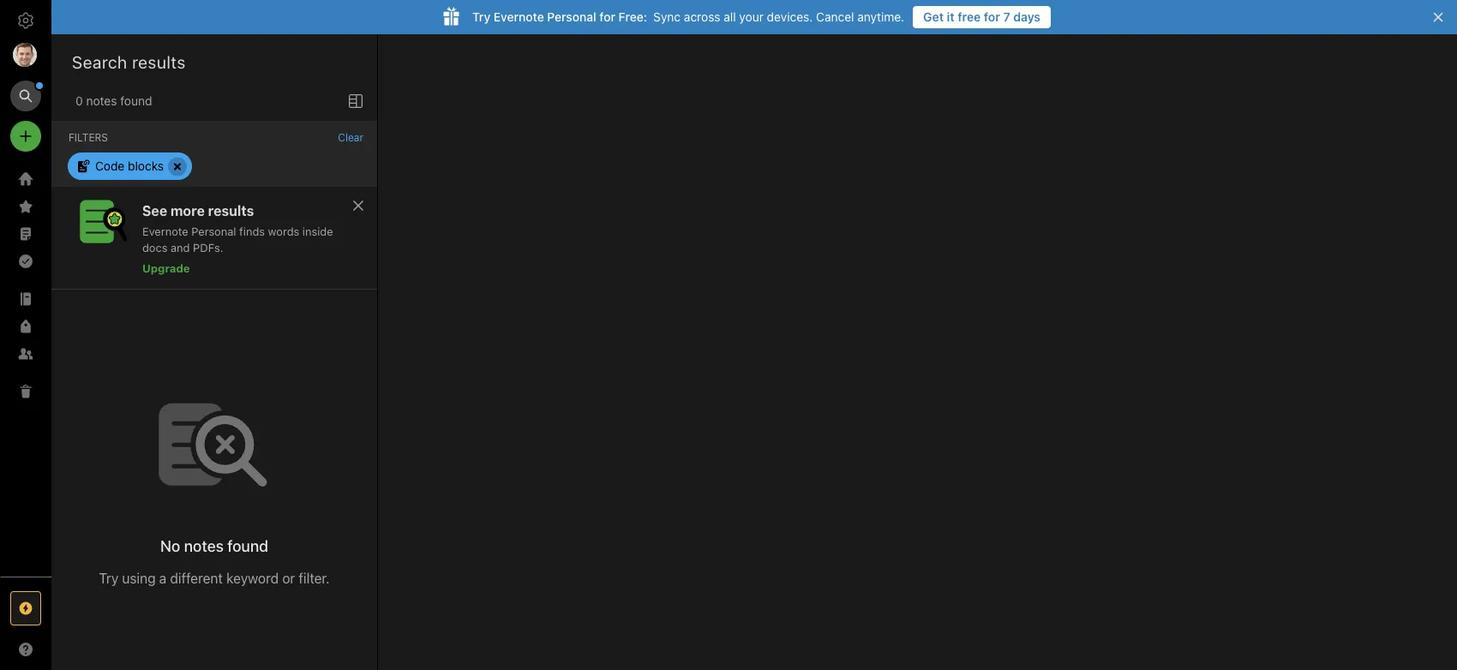 Task type: describe. For each thing, give the bounding box(es) containing it.
code
[[95, 159, 125, 173]]

get
[[924, 10, 944, 24]]

0 horizontal spatial results
[[132, 51, 186, 72]]

note window - empty element
[[378, 34, 1458, 671]]

1 horizontal spatial personal
[[547, 10, 597, 24]]

across
[[684, 10, 721, 24]]

try for try evernote personal for free: sync across all your devices. cancel anytime.
[[472, 10, 491, 24]]

free:
[[619, 10, 648, 24]]

days
[[1014, 10, 1041, 24]]

no notes found
[[160, 537, 268, 556]]

using
[[122, 571, 156, 587]]

search
[[72, 51, 128, 72]]

free
[[958, 10, 981, 24]]

settings image
[[15, 10, 36, 31]]

Account field
[[0, 38, 51, 72]]

try using a different keyword or filter.
[[99, 571, 330, 587]]

anytime.
[[858, 10, 905, 24]]

WHAT'S NEW field
[[0, 636, 51, 664]]

cancel
[[816, 10, 854, 24]]

code blocks button
[[68, 153, 192, 180]]

upgrade
[[142, 262, 190, 274]]

try evernote personal for free: sync across all your devices. cancel anytime.
[[472, 10, 905, 24]]

try for try using a different keyword or filter.
[[99, 571, 118, 587]]

search results
[[72, 51, 186, 72]]

0 vertical spatial evernote
[[494, 10, 544, 24]]

pdfs.
[[193, 241, 223, 254]]

filter.
[[299, 571, 330, 587]]

docs
[[142, 241, 168, 254]]

View options field
[[341, 89, 366, 111]]

devices.
[[767, 10, 813, 24]]

your
[[739, 10, 764, 24]]

notes for no
[[184, 537, 224, 556]]

upgrade image
[[15, 599, 36, 619]]

more
[[171, 203, 205, 219]]

for for free:
[[600, 10, 616, 24]]

notes for 0
[[86, 94, 117, 108]]

results inside the see more results evernote personal finds words inside docs and pdfs. upgrade
[[208, 203, 254, 219]]



Task type: locate. For each thing, give the bounding box(es) containing it.
finds
[[239, 225, 265, 238]]

for
[[600, 10, 616, 24], [984, 10, 1001, 24]]

7
[[1004, 10, 1011, 24]]

found up keyword
[[227, 537, 268, 556]]

keyword
[[226, 571, 279, 587]]

0 vertical spatial results
[[132, 51, 186, 72]]

0 vertical spatial found
[[120, 94, 152, 108]]

notes
[[86, 94, 117, 108], [184, 537, 224, 556]]

1 vertical spatial evernote
[[142, 225, 188, 238]]

1 vertical spatial try
[[99, 571, 118, 587]]

0 vertical spatial notes
[[86, 94, 117, 108]]

0 horizontal spatial for
[[600, 10, 616, 24]]

for left free:
[[600, 10, 616, 24]]

try
[[472, 10, 491, 24], [99, 571, 118, 587]]

different
[[170, 571, 223, 587]]

0
[[75, 94, 83, 108]]

results right search
[[132, 51, 186, 72]]

evernote inside the see more results evernote personal finds words inside docs and pdfs. upgrade
[[142, 225, 188, 238]]

notes right 0 at the left of the page
[[86, 94, 117, 108]]

1 horizontal spatial found
[[227, 537, 268, 556]]

clear button
[[338, 131, 364, 143]]

found for 0 notes found
[[120, 94, 152, 108]]

personal
[[547, 10, 597, 24], [191, 225, 236, 238]]

results
[[132, 51, 186, 72], [208, 203, 254, 219]]

and
[[171, 241, 190, 254]]

get it free for 7 days
[[924, 10, 1041, 24]]

0 horizontal spatial personal
[[191, 225, 236, 238]]

0 horizontal spatial found
[[120, 94, 152, 108]]

inside
[[303, 225, 333, 238]]

0 notes found
[[75, 94, 152, 108]]

2 for from the left
[[984, 10, 1001, 24]]

or
[[282, 571, 295, 587]]

0 horizontal spatial notes
[[86, 94, 117, 108]]

clear
[[338, 131, 364, 143]]

it
[[947, 10, 955, 24]]

0 vertical spatial personal
[[547, 10, 597, 24]]

1 horizontal spatial notes
[[184, 537, 224, 556]]

1 vertical spatial results
[[208, 203, 254, 219]]

a
[[159, 571, 167, 587]]

personal up pdfs.
[[191, 225, 236, 238]]

tree
[[0, 165, 51, 576]]

blocks
[[128, 159, 164, 173]]

0 horizontal spatial evernote
[[142, 225, 188, 238]]

see
[[142, 203, 167, 219]]

code blocks
[[95, 159, 164, 173]]

filters
[[69, 131, 108, 143]]

all
[[724, 10, 736, 24]]

1 horizontal spatial results
[[208, 203, 254, 219]]

account image
[[13, 43, 37, 67]]

home image
[[15, 169, 36, 190]]

see more results evernote personal finds words inside docs and pdfs. upgrade
[[142, 203, 333, 274]]

1 horizontal spatial for
[[984, 10, 1001, 24]]

personal left free:
[[547, 10, 597, 24]]

for inside button
[[984, 10, 1001, 24]]

click to expand image
[[44, 639, 57, 659]]

words
[[268, 225, 300, 238]]

evernote
[[494, 10, 544, 24], [142, 225, 188, 238]]

get it free for 7 days button
[[913, 6, 1051, 28]]

for for 7
[[984, 10, 1001, 24]]

0 horizontal spatial try
[[99, 571, 118, 587]]

found down search results
[[120, 94, 152, 108]]

for left 7
[[984, 10, 1001, 24]]

1 horizontal spatial try
[[472, 10, 491, 24]]

1 vertical spatial found
[[227, 537, 268, 556]]

1 vertical spatial notes
[[184, 537, 224, 556]]

sync
[[654, 10, 681, 24]]

found
[[120, 94, 152, 108], [227, 537, 268, 556]]

1 for from the left
[[600, 10, 616, 24]]

upgrade button
[[142, 262, 249, 274]]

0 vertical spatial try
[[472, 10, 491, 24]]

found for no notes found
[[227, 537, 268, 556]]

results up finds
[[208, 203, 254, 219]]

personal inside the see more results evernote personal finds words inside docs and pdfs. upgrade
[[191, 225, 236, 238]]

1 vertical spatial personal
[[191, 225, 236, 238]]

notes up different
[[184, 537, 224, 556]]

1 horizontal spatial evernote
[[494, 10, 544, 24]]

no
[[160, 537, 180, 556]]



Task type: vqa. For each thing, say whether or not it's contained in the screenshot.
right Evernote
yes



